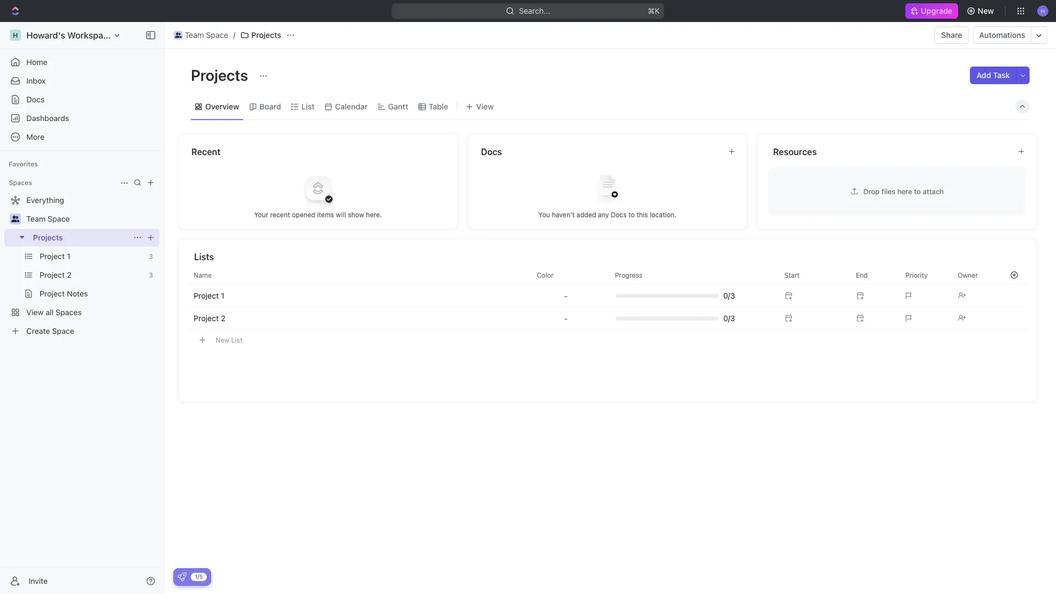 Task type: describe. For each thing, give the bounding box(es) containing it.
everything link
[[4, 192, 157, 209]]

owner button
[[952, 266, 1001, 284]]

h inside navigation
[[13, 31, 18, 39]]

1 horizontal spatial project 1 link
[[194, 291, 224, 300]]

1 vertical spatial to
[[629, 211, 635, 218]]

search...
[[519, 6, 551, 15]]

view all spaces
[[26, 308, 82, 317]]

project 2 inside the sidebar navigation
[[40, 270, 71, 280]]

board link
[[257, 99, 281, 114]]

1 horizontal spatial team
[[185, 31, 204, 40]]

dropdown menu image for project 1
[[565, 292, 568, 300]]

overview link
[[203, 99, 239, 114]]

automations button
[[974, 27, 1031, 43]]

project 1 inside the sidebar navigation
[[40, 252, 70, 261]]

location.
[[650, 211, 677, 218]]

howard's
[[26, 30, 65, 40]]

h inside dropdown button
[[1041, 8, 1046, 14]]

table
[[429, 102, 448, 111]]

here
[[898, 187, 913, 195]]

start
[[785, 271, 800, 279]]

howard's workspace
[[26, 30, 113, 40]]

progress
[[615, 271, 643, 279]]

inbox link
[[4, 72, 160, 90]]

inbox
[[26, 76, 46, 85]]

color
[[537, 271, 554, 279]]

color button
[[531, 266, 602, 284]]

overview
[[205, 102, 239, 111]]

2 vertical spatial space
[[52, 327, 74, 336]]

3 for 1
[[149, 253, 153, 260]]

opened
[[292, 211, 315, 218]]

project notes
[[40, 289, 88, 298]]

table link
[[427, 99, 448, 114]]

1 vertical spatial docs
[[481, 146, 502, 157]]

end
[[856, 271, 868, 279]]

any
[[598, 211, 609, 218]]

share
[[942, 31, 963, 40]]

create space
[[26, 327, 74, 336]]

projects inside the sidebar navigation
[[33, 233, 63, 242]]

add task
[[977, 71, 1010, 80]]

0/3 for 2
[[724, 314, 735, 323]]

home
[[26, 58, 47, 67]]

files
[[882, 187, 896, 195]]

tree inside the sidebar navigation
[[4, 192, 160, 340]]

0 horizontal spatial project 1 link
[[40, 248, 144, 265]]

your
[[254, 211, 268, 218]]

2 horizontal spatial docs
[[611, 211, 627, 218]]

calendar link
[[333, 99, 368, 114]]

share button
[[935, 26, 969, 44]]

sidebar navigation
[[0, 22, 167, 594]]

favorites button
[[4, 157, 42, 171]]

haven't
[[552, 211, 575, 218]]

owner
[[958, 271, 978, 279]]

no most used docs image
[[586, 166, 630, 210]]

new list button
[[189, 330, 1029, 350]]

view button
[[462, 99, 498, 114]]

new list
[[216, 336, 243, 344]]

new button
[[963, 2, 1001, 20]]

workspace
[[67, 30, 113, 40]]

priority
[[906, 271, 928, 279]]

onboarding checklist button image
[[178, 573, 187, 582]]

0 vertical spatial projects
[[251, 31, 281, 40]]

start button
[[778, 266, 850, 284]]

will
[[336, 211, 346, 218]]

drop
[[864, 187, 880, 195]]

dashboards link
[[4, 110, 160, 127]]

everything
[[26, 196, 64, 205]]

view button
[[462, 94, 498, 120]]

view for view all spaces
[[26, 308, 44, 317]]

⌘k
[[648, 6, 660, 15]]

1 inside "tree"
[[67, 252, 70, 261]]

name
[[194, 271, 212, 279]]

docs link
[[4, 91, 160, 108]]

1 vertical spatial project 2 link
[[194, 314, 226, 323]]

project notes link
[[40, 285, 157, 303]]

you haven't added any docs to this location.
[[539, 211, 677, 218]]

1 vertical spatial 1
[[221, 291, 224, 300]]

1 horizontal spatial projects link
[[238, 29, 284, 42]]

1 vertical spatial 2
[[221, 314, 226, 323]]

create
[[26, 327, 50, 336]]

priority button
[[899, 266, 952, 284]]

0 vertical spatial team space
[[185, 31, 228, 40]]

spaces inside 'link'
[[56, 308, 82, 317]]

board
[[260, 102, 281, 111]]

show
[[348, 211, 364, 218]]

create space link
[[4, 322, 157, 340]]

view all spaces link
[[4, 304, 157, 321]]



Task type: vqa. For each thing, say whether or not it's contained in the screenshot.
H to the right
yes



Task type: locate. For each thing, give the bounding box(es) containing it.
here.
[[366, 211, 382, 218]]

0 vertical spatial dropdown menu image
[[565, 292, 568, 300]]

0 horizontal spatial projects link
[[33, 229, 129, 247]]

0 vertical spatial 0/3
[[724, 291, 735, 300]]

list inside button
[[231, 336, 243, 344]]

2 up project notes
[[67, 270, 71, 280]]

name button
[[189, 266, 531, 284]]

0 vertical spatial team
[[185, 31, 204, 40]]

0 horizontal spatial 1
[[67, 252, 70, 261]]

0 vertical spatial project 1
[[40, 252, 70, 261]]

h button
[[1035, 2, 1052, 20]]

1 horizontal spatial team space
[[185, 31, 228, 40]]

0 vertical spatial space
[[206, 31, 228, 40]]

3 left the name on the left top
[[149, 271, 153, 279]]

list link
[[299, 99, 315, 114]]

/
[[233, 31, 236, 40]]

1 3 from the top
[[149, 253, 153, 260]]

space
[[206, 31, 228, 40], [48, 214, 70, 223], [52, 327, 74, 336]]

2 vertical spatial projects
[[33, 233, 63, 242]]

project for the leftmost project 1 link
[[40, 252, 65, 261]]

0 vertical spatial list
[[302, 102, 315, 111]]

1 up project notes
[[67, 252, 70, 261]]

project for project notes link
[[40, 289, 65, 298]]

1 0/3 from the top
[[724, 291, 735, 300]]

0 vertical spatial team space link
[[171, 29, 231, 42]]

project 2 up new list
[[194, 314, 226, 323]]

docs
[[26, 95, 45, 104], [481, 146, 502, 157], [611, 211, 627, 218]]

1 vertical spatial view
[[26, 308, 44, 317]]

recent
[[192, 146, 221, 157]]

1 horizontal spatial view
[[476, 102, 494, 111]]

team space inside "tree"
[[26, 214, 70, 223]]

docs down "inbox" on the left of the page
[[26, 95, 45, 104]]

projects link right /
[[238, 29, 284, 42]]

spaces down favorites button
[[9, 179, 32, 187]]

1 horizontal spatial docs
[[481, 146, 502, 157]]

1 dropdown menu image from the top
[[565, 292, 568, 300]]

0 vertical spatial spaces
[[9, 179, 32, 187]]

new for new
[[978, 6, 994, 15]]

view
[[476, 102, 494, 111], [26, 308, 44, 317]]

add
[[977, 71, 992, 80]]

spaces
[[9, 179, 32, 187], [56, 308, 82, 317]]

0 horizontal spatial h
[[13, 31, 18, 39]]

home link
[[4, 53, 160, 71]]

2 0/3 from the top
[[724, 314, 735, 323]]

2 vertical spatial docs
[[611, 211, 627, 218]]

0 vertical spatial h
[[1041, 8, 1046, 14]]

no recent items image
[[296, 166, 340, 210]]

team space link left /
[[171, 29, 231, 42]]

0 horizontal spatial view
[[26, 308, 44, 317]]

you
[[539, 211, 550, 218]]

0 vertical spatial 2
[[67, 270, 71, 280]]

favorites
[[9, 160, 38, 168]]

upgrade
[[921, 6, 953, 15]]

project for left the project 2 link
[[40, 270, 65, 280]]

upgrade link
[[906, 3, 958, 19]]

project 1 link
[[40, 248, 144, 265], [194, 291, 224, 300]]

1 horizontal spatial project 2 link
[[194, 314, 226, 323]]

team space left /
[[185, 31, 228, 40]]

1 horizontal spatial spaces
[[56, 308, 82, 317]]

0 vertical spatial docs
[[26, 95, 45, 104]]

new for new list
[[216, 336, 230, 344]]

project 2
[[40, 270, 71, 280], [194, 314, 226, 323]]

docs inside the sidebar navigation
[[26, 95, 45, 104]]

view inside view button
[[476, 102, 494, 111]]

0 vertical spatial to
[[915, 187, 921, 195]]

projects right /
[[251, 31, 281, 40]]

to left this
[[629, 211, 635, 218]]

1 vertical spatial team
[[26, 214, 46, 223]]

resources
[[774, 146, 817, 157]]

1 vertical spatial projects
[[191, 66, 252, 84]]

space down view all spaces
[[52, 327, 74, 336]]

1 vertical spatial list
[[231, 336, 243, 344]]

projects
[[251, 31, 281, 40], [191, 66, 252, 84], [33, 233, 63, 242]]

1 vertical spatial 0/3
[[724, 314, 735, 323]]

2 up new list
[[221, 314, 226, 323]]

new inside button
[[978, 6, 994, 15]]

h
[[1041, 8, 1046, 14], [13, 31, 18, 39]]

team right user group icon
[[185, 31, 204, 40]]

team right user group image
[[26, 214, 46, 223]]

progress button
[[609, 266, 772, 284]]

0 vertical spatial project 2 link
[[40, 266, 144, 284]]

2 inside "tree"
[[67, 270, 71, 280]]

1 horizontal spatial project 2
[[194, 314, 226, 323]]

1 vertical spatial space
[[48, 214, 70, 223]]

docs right any
[[611, 211, 627, 218]]

onboarding checklist button element
[[178, 573, 187, 582]]

1 horizontal spatial to
[[915, 187, 921, 195]]

tree
[[4, 192, 160, 340]]

more
[[26, 132, 45, 141]]

howard's workspace, , element
[[10, 30, 21, 41]]

team space
[[185, 31, 228, 40], [26, 214, 70, 223]]

0/3
[[724, 291, 735, 300], [724, 314, 735, 323]]

0 vertical spatial project 1 link
[[40, 248, 144, 265]]

1 horizontal spatial new
[[978, 6, 994, 15]]

lists
[[194, 252, 214, 262]]

1 horizontal spatial 2
[[221, 314, 226, 323]]

team space link down everything link
[[26, 210, 157, 228]]

1 horizontal spatial project 1
[[194, 291, 224, 300]]

1 vertical spatial project 1 link
[[194, 291, 224, 300]]

this
[[637, 211, 648, 218]]

to right 'here'
[[915, 187, 921, 195]]

end button
[[850, 266, 899, 284]]

view left all
[[26, 308, 44, 317]]

project 1 down the name on the left top
[[194, 291, 224, 300]]

dashboards
[[26, 114, 69, 123]]

0/3 for 1
[[724, 291, 735, 300]]

view inside view all spaces 'link'
[[26, 308, 44, 317]]

dropdown menu image
[[565, 292, 568, 300], [565, 314, 568, 323]]

project 1
[[40, 252, 70, 261], [194, 291, 224, 300]]

1 vertical spatial h
[[13, 31, 18, 39]]

1 vertical spatial new
[[216, 336, 230, 344]]

1 vertical spatial projects link
[[33, 229, 129, 247]]

gantt link
[[386, 99, 408, 114]]

automations
[[980, 31, 1026, 40]]

0 vertical spatial view
[[476, 102, 494, 111]]

0 vertical spatial new
[[978, 6, 994, 15]]

0 horizontal spatial docs
[[26, 95, 45, 104]]

1 vertical spatial team space link
[[26, 210, 157, 228]]

project 1 link up project notes link
[[40, 248, 144, 265]]

gantt
[[388, 102, 408, 111]]

0 horizontal spatial to
[[629, 211, 635, 218]]

project
[[40, 252, 65, 261], [40, 270, 65, 280], [40, 289, 65, 298], [194, 291, 219, 300], [194, 314, 219, 323]]

invite
[[29, 577, 48, 586]]

1 horizontal spatial 1
[[221, 291, 224, 300]]

2 3 from the top
[[149, 271, 153, 279]]

project 2 link
[[40, 266, 144, 284], [194, 314, 226, 323]]

projects up overview
[[191, 66, 252, 84]]

0 horizontal spatial list
[[231, 336, 243, 344]]

project 2 link up project notes link
[[40, 266, 144, 284]]

project 1 up project notes
[[40, 252, 70, 261]]

team
[[185, 31, 204, 40], [26, 214, 46, 223]]

new inside button
[[216, 336, 230, 344]]

1 horizontal spatial team space link
[[171, 29, 231, 42]]

your recent opened items will show here.
[[254, 211, 382, 218]]

new
[[978, 6, 994, 15], [216, 336, 230, 344]]

space left /
[[206, 31, 228, 40]]

calendar
[[335, 102, 368, 111]]

0 horizontal spatial team space link
[[26, 210, 157, 228]]

1 vertical spatial project 1
[[194, 291, 224, 300]]

drop files here to attach
[[864, 187, 944, 195]]

1 horizontal spatial list
[[302, 102, 315, 111]]

added
[[577, 211, 596, 218]]

1/5
[[195, 574, 203, 580]]

user group image
[[11, 216, 20, 222]]

0 vertical spatial 1
[[67, 252, 70, 261]]

resources button
[[773, 145, 1009, 158]]

3 for 2
[[149, 271, 153, 279]]

projects link down everything link
[[33, 229, 129, 247]]

view for view
[[476, 102, 494, 111]]

3
[[149, 253, 153, 260], [149, 271, 153, 279]]

items
[[317, 211, 334, 218]]

notes
[[67, 289, 88, 298]]

more button
[[4, 128, 160, 146]]

0 horizontal spatial team
[[26, 214, 46, 223]]

team space down everything at the top of page
[[26, 214, 70, 223]]

all
[[46, 308, 54, 317]]

0 horizontal spatial project 2 link
[[40, 266, 144, 284]]

to
[[915, 187, 921, 195], [629, 211, 635, 218]]

0 horizontal spatial new
[[216, 336, 230, 344]]

1 horizontal spatial h
[[1041, 8, 1046, 14]]

recent
[[270, 211, 290, 218]]

view right table
[[476, 102, 494, 111]]

attach
[[923, 187, 944, 195]]

1 vertical spatial project 2
[[194, 314, 226, 323]]

user group image
[[175, 32, 182, 38]]

project 2 up project notes
[[40, 270, 71, 280]]

docs down view button
[[481, 146, 502, 157]]

0 horizontal spatial spaces
[[9, 179, 32, 187]]

project 2 link up new list
[[194, 314, 226, 323]]

0 horizontal spatial project 2
[[40, 270, 71, 280]]

space down everything at the top of page
[[48, 214, 70, 223]]

spaces right all
[[56, 308, 82, 317]]

0 vertical spatial project 2
[[40, 270, 71, 280]]

team space link inside the sidebar navigation
[[26, 210, 157, 228]]

task
[[994, 71, 1010, 80]]

0 horizontal spatial 2
[[67, 270, 71, 280]]

dropdown menu image for project 2
[[565, 314, 568, 323]]

0 vertical spatial projects link
[[238, 29, 284, 42]]

0 vertical spatial 3
[[149, 253, 153, 260]]

tree containing everything
[[4, 192, 160, 340]]

lists button
[[194, 250, 1025, 263]]

team inside the sidebar navigation
[[26, 214, 46, 223]]

1 vertical spatial team space
[[26, 214, 70, 223]]

1 vertical spatial 3
[[149, 271, 153, 279]]

add task button
[[971, 67, 1017, 84]]

project 1 link down the name on the left top
[[194, 291, 224, 300]]

2 dropdown menu image from the top
[[565, 314, 568, 323]]

0 horizontal spatial project 1
[[40, 252, 70, 261]]

1 vertical spatial spaces
[[56, 308, 82, 317]]

projects down everything at the top of page
[[33, 233, 63, 242]]

1 vertical spatial dropdown menu image
[[565, 314, 568, 323]]

3 left lists
[[149, 253, 153, 260]]

0 horizontal spatial team space
[[26, 214, 70, 223]]

1 up new list
[[221, 291, 224, 300]]



